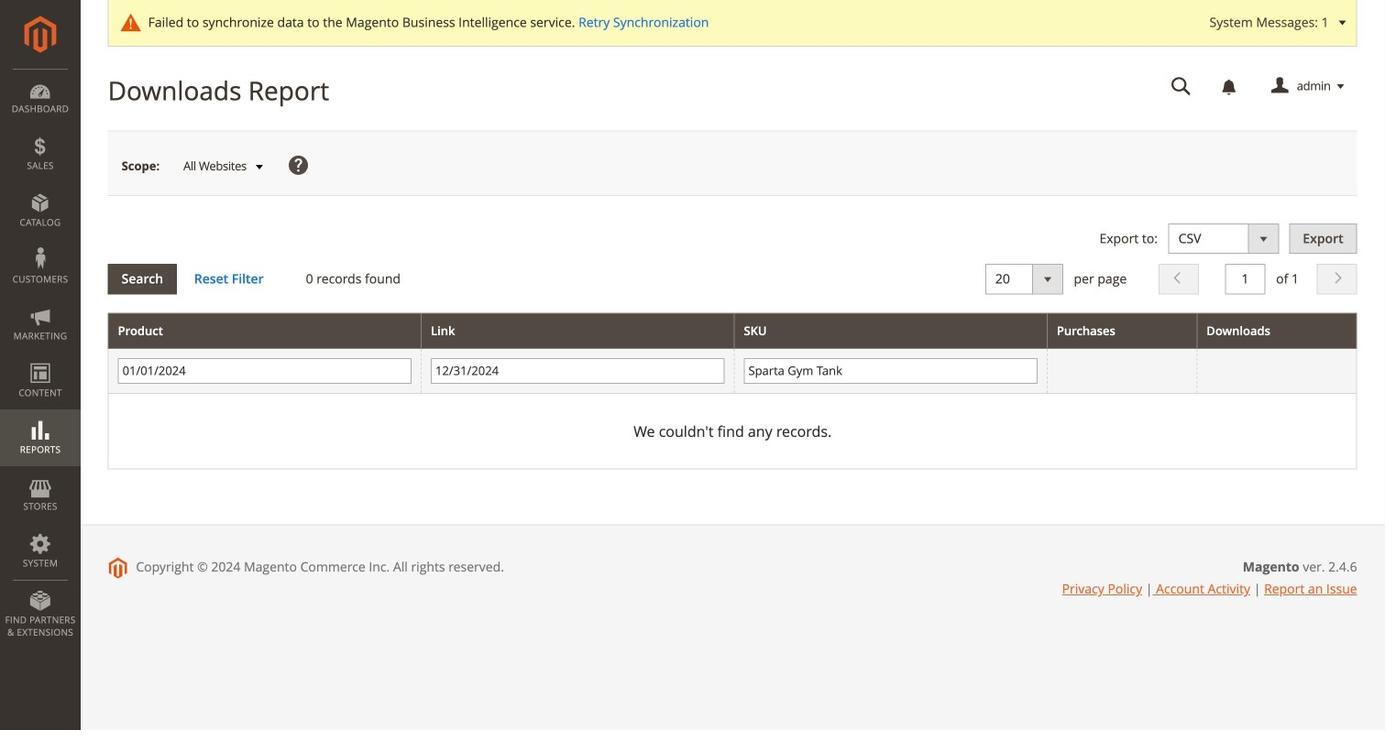 Task type: vqa. For each thing, say whether or not it's contained in the screenshot.
tab list on the bottom of the page
no



Task type: locate. For each thing, give the bounding box(es) containing it.
None text field
[[1158, 71, 1204, 103], [1225, 264, 1266, 294], [431, 358, 725, 384], [1158, 71, 1204, 103], [1225, 264, 1266, 294], [431, 358, 725, 384]]

None text field
[[118, 358, 412, 384], [744, 358, 1038, 384], [118, 358, 412, 384], [744, 358, 1038, 384]]

magento admin panel image
[[24, 16, 56, 53]]

menu bar
[[0, 69, 81, 648]]



